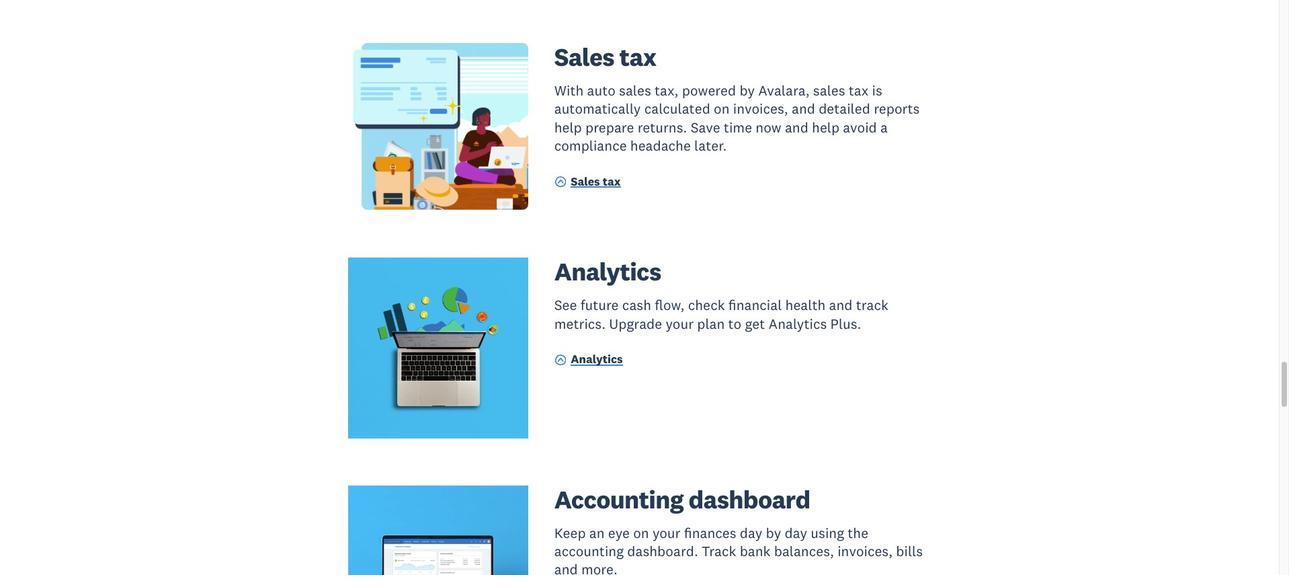Task type: describe. For each thing, give the bounding box(es) containing it.
future
[[581, 296, 619, 314]]

your inside keep an eye on your finances day by day using the accounting dashboard. track bank balances, invoices, bills and more.
[[653, 524, 681, 542]]

automatically
[[555, 100, 641, 118]]

see
[[555, 296, 577, 314]]

analytics button
[[555, 352, 623, 370]]

financial
[[729, 296, 782, 314]]

and inside keep an eye on your finances day by day using the accounting dashboard. track bank balances, invoices, bills and more.
[[555, 561, 578, 575]]

reports
[[874, 100, 920, 118]]

an
[[590, 524, 605, 542]]

accounting
[[555, 542, 624, 560]]

tax,
[[655, 81, 679, 100]]

invoices, inside 'with auto sales tax, powered by avalara, sales tax is automatically calculated on invoices, and detailed reports help prepare returns. save time now and help avoid a compliance headache later.'
[[734, 100, 789, 118]]

1 help from the left
[[555, 118, 582, 136]]

and inside see future cash flow, check financial health and track metrics. upgrade your plan to get analytics plus.
[[830, 296, 853, 314]]

bank
[[740, 542, 771, 560]]

2 day from the left
[[785, 524, 808, 542]]

to
[[729, 314, 742, 333]]

1 sales from the left
[[619, 81, 652, 100]]

get
[[745, 314, 766, 333]]

avoid
[[844, 118, 877, 136]]

prepare
[[586, 118, 634, 136]]

sales tax inside button
[[571, 174, 621, 189]]

analytics inside button
[[571, 352, 623, 367]]

flow,
[[655, 296, 685, 314]]

the
[[848, 524, 869, 542]]

2 help from the left
[[812, 118, 840, 136]]

a
[[881, 118, 888, 136]]

metrics.
[[555, 314, 606, 333]]

sales inside button
[[571, 174, 600, 189]]

now
[[756, 118, 782, 136]]

your inside see future cash flow, check financial health and track metrics. upgrade your plan to get analytics plus.
[[666, 314, 694, 333]]

time
[[724, 118, 753, 136]]

analytics inside see future cash flow, check financial health and track metrics. upgrade your plan to get analytics plus.
[[769, 314, 827, 333]]

more.
[[582, 561, 618, 575]]

using
[[811, 524, 845, 542]]

invoices, inside keep an eye on your finances day by day using the accounting dashboard. track bank balances, invoices, bills and more.
[[838, 542, 893, 560]]

dashboard
[[689, 483, 811, 515]]

eye
[[609, 524, 630, 542]]

avalara,
[[759, 81, 810, 100]]



Task type: locate. For each thing, give the bounding box(es) containing it.
day up bank
[[740, 524, 763, 542]]

0 vertical spatial tax
[[620, 41, 657, 73]]

by inside 'with auto sales tax, powered by avalara, sales tax is automatically calculated on invoices, and detailed reports help prepare returns. save time now and help avoid a compliance headache later.'
[[740, 81, 755, 100]]

0 vertical spatial by
[[740, 81, 755, 100]]

1 horizontal spatial on
[[714, 100, 730, 118]]

by left avalara,
[[740, 81, 755, 100]]

keep an eye on your finances day by day using the accounting dashboard. track bank balances, invoices, bills and more.
[[555, 524, 923, 575]]

detailed
[[819, 100, 871, 118]]

tax
[[620, 41, 657, 73], [849, 81, 869, 100], [603, 174, 621, 189]]

0 vertical spatial analytics
[[555, 256, 661, 287]]

with auto sales tax, powered by avalara, sales tax is automatically calculated on invoices, and detailed reports help prepare returns. save time now and help avoid a compliance headache later.
[[555, 81, 920, 155]]

1 horizontal spatial help
[[812, 118, 840, 136]]

0 horizontal spatial by
[[740, 81, 755, 100]]

save
[[691, 118, 721, 136]]

plan
[[698, 314, 725, 333]]

1 vertical spatial by
[[766, 524, 782, 542]]

and right now
[[785, 118, 809, 136]]

0 horizontal spatial on
[[634, 524, 649, 542]]

tax left is
[[849, 81, 869, 100]]

analytics down health
[[769, 314, 827, 333]]

1 vertical spatial analytics
[[769, 314, 827, 333]]

and up plus.
[[830, 296, 853, 314]]

sales up "detailed" on the top of the page
[[814, 81, 846, 100]]

1 horizontal spatial invoices,
[[838, 542, 893, 560]]

0 vertical spatial sales
[[555, 41, 615, 73]]

on
[[714, 100, 730, 118], [634, 524, 649, 542]]

invoices, up now
[[734, 100, 789, 118]]

on inside keep an eye on your finances day by day using the accounting dashboard. track bank balances, invoices, bills and more.
[[634, 524, 649, 542]]

upgrade
[[610, 314, 663, 333]]

later.
[[695, 136, 727, 155]]

1 vertical spatial your
[[653, 524, 681, 542]]

0 horizontal spatial day
[[740, 524, 763, 542]]

1 vertical spatial sales tax
[[571, 174, 621, 189]]

by up bank
[[766, 524, 782, 542]]

help up the compliance
[[555, 118, 582, 136]]

invoices,
[[734, 100, 789, 118], [838, 542, 893, 560]]

analytics
[[555, 256, 661, 287], [769, 314, 827, 333], [571, 352, 623, 367]]

check
[[688, 296, 725, 314]]

0 vertical spatial your
[[666, 314, 694, 333]]

accounting
[[555, 483, 684, 515]]

cash
[[623, 296, 652, 314]]

2 vertical spatial analytics
[[571, 352, 623, 367]]

dashboard.
[[628, 542, 699, 560]]

keep
[[555, 524, 586, 542]]

your up dashboard.
[[653, 524, 681, 542]]

2 sales from the left
[[814, 81, 846, 100]]

and
[[792, 100, 816, 118], [785, 118, 809, 136], [830, 296, 853, 314], [555, 561, 578, 575]]

help
[[555, 118, 582, 136], [812, 118, 840, 136]]

1 vertical spatial invoices,
[[838, 542, 893, 560]]

help down "detailed" on the top of the page
[[812, 118, 840, 136]]

sales up with
[[555, 41, 615, 73]]

returns.
[[638, 118, 688, 136]]

0 vertical spatial invoices,
[[734, 100, 789, 118]]

plus.
[[831, 314, 862, 333]]

with
[[555, 81, 584, 100]]

0 horizontal spatial invoices,
[[734, 100, 789, 118]]

and down avalara,
[[792, 100, 816, 118]]

powered
[[682, 81, 737, 100]]

sales left tax,
[[619, 81, 652, 100]]

your down flow,
[[666, 314, 694, 333]]

2 vertical spatial tax
[[603, 174, 621, 189]]

sales down the compliance
[[571, 174, 600, 189]]

analytics down 'metrics.'
[[571, 352, 623, 367]]

1 horizontal spatial day
[[785, 524, 808, 542]]

sales
[[619, 81, 652, 100], [814, 81, 846, 100]]

auto
[[587, 81, 616, 100]]

1 horizontal spatial by
[[766, 524, 782, 542]]

on down the powered
[[714, 100, 730, 118]]

tax up tax,
[[620, 41, 657, 73]]

tax inside button
[[603, 174, 621, 189]]

1 vertical spatial sales
[[571, 174, 600, 189]]

1 horizontal spatial sales
[[814, 81, 846, 100]]

sales tax button
[[555, 174, 621, 192]]

headache
[[631, 136, 691, 155]]

compliance
[[555, 136, 627, 155]]

sales tax down the compliance
[[571, 174, 621, 189]]

by
[[740, 81, 755, 100], [766, 524, 782, 542]]

is
[[873, 81, 883, 100]]

0 horizontal spatial sales
[[619, 81, 652, 100]]

0 horizontal spatial help
[[555, 118, 582, 136]]

and down accounting
[[555, 561, 578, 575]]

finances
[[684, 524, 737, 542]]

balances,
[[775, 542, 835, 560]]

track
[[857, 296, 889, 314]]

on right eye
[[634, 524, 649, 542]]

tax inside 'with auto sales tax, powered by avalara, sales tax is automatically calculated on invoices, and detailed reports help prepare returns. save time now and help avoid a compliance headache later.'
[[849, 81, 869, 100]]

on inside 'with auto sales tax, powered by avalara, sales tax is automatically calculated on invoices, and detailed reports help prepare returns. save time now and help avoid a compliance headache later.'
[[714, 100, 730, 118]]

sales tax
[[555, 41, 657, 73], [571, 174, 621, 189]]

day up balances,
[[785, 524, 808, 542]]

analytics up future
[[555, 256, 661, 287]]

0 vertical spatial sales tax
[[555, 41, 657, 73]]

see future cash flow, check financial health and track metrics. upgrade your plan to get analytics plus.
[[555, 296, 889, 333]]

sales
[[555, 41, 615, 73], [571, 174, 600, 189]]

0 vertical spatial on
[[714, 100, 730, 118]]

tax down the compliance
[[603, 174, 621, 189]]

1 vertical spatial tax
[[849, 81, 869, 100]]

your
[[666, 314, 694, 333], [653, 524, 681, 542]]

day
[[740, 524, 763, 542], [785, 524, 808, 542]]

track
[[702, 542, 737, 560]]

1 day from the left
[[740, 524, 763, 542]]

bills
[[897, 542, 923, 560]]

by inside keep an eye on your finances day by day using the accounting dashboard. track bank balances, invoices, bills and more.
[[766, 524, 782, 542]]

sales tax up auto
[[555, 41, 657, 73]]

calculated
[[645, 100, 711, 118]]

health
[[786, 296, 826, 314]]

invoices, down the
[[838, 542, 893, 560]]

accounting dashboard
[[555, 483, 811, 515]]

1 vertical spatial on
[[634, 524, 649, 542]]



Task type: vqa. For each thing, say whether or not it's contained in the screenshot.
the for
no



